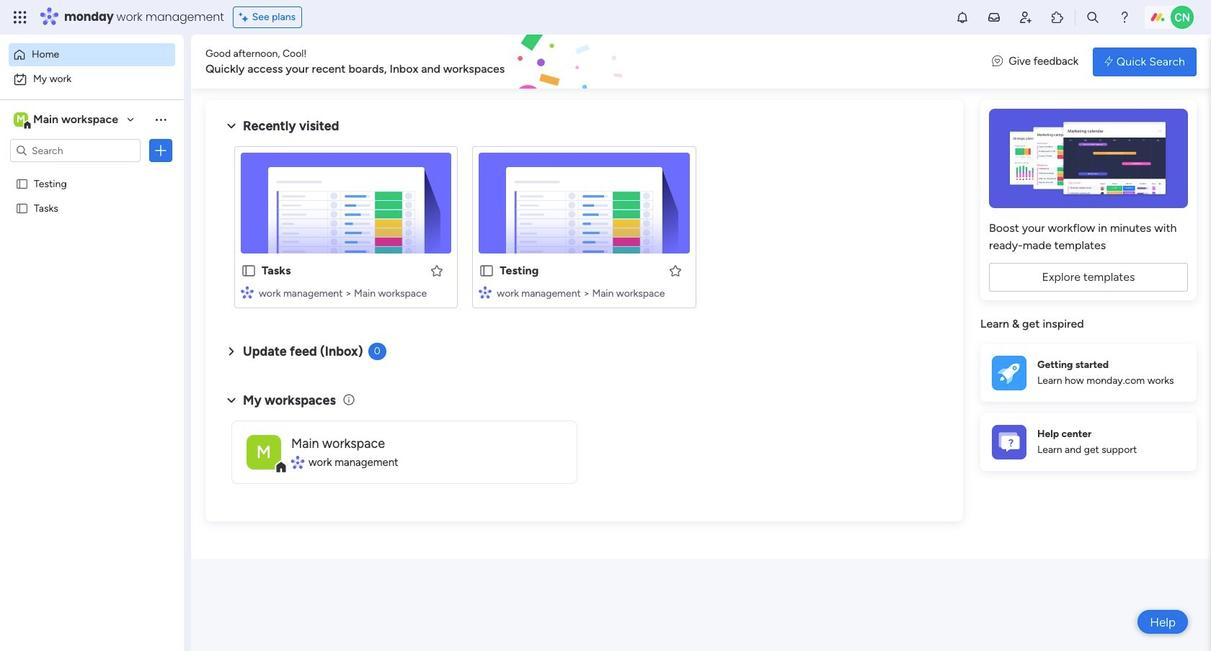 Task type: describe. For each thing, give the bounding box(es) containing it.
quick search results list box
[[223, 135, 946, 326]]

add to favorites image
[[668, 263, 682, 278]]

see plans image
[[239, 9, 252, 25]]

workspace options image
[[154, 112, 168, 127]]

help image
[[1117, 10, 1132, 25]]

help center element
[[980, 413, 1197, 471]]

Search in workspace field
[[30, 142, 120, 159]]

close my workspaces image
[[223, 392, 240, 409]]

update feed image
[[987, 10, 1001, 25]]

v2 user feedback image
[[992, 54, 1003, 70]]

workspace image
[[247, 435, 281, 470]]



Task type: vqa. For each thing, say whether or not it's contained in the screenshot.
the "arrow down" icon
no



Task type: locate. For each thing, give the bounding box(es) containing it.
public board image
[[15, 177, 29, 190], [15, 201, 29, 215], [241, 263, 257, 279], [479, 263, 495, 279]]

invite members image
[[1019, 10, 1033, 25]]

search everything image
[[1086, 10, 1100, 25]]

0 vertical spatial option
[[9, 43, 175, 66]]

options image
[[154, 143, 168, 158]]

close recently visited image
[[223, 117, 240, 135]]

select product image
[[13, 10, 27, 25]]

getting started element
[[980, 344, 1197, 402]]

0 element
[[368, 343, 386, 360]]

v2 bolt switch image
[[1104, 54, 1113, 70]]

templates image image
[[993, 109, 1184, 208]]

list box
[[0, 168, 184, 415]]

workspace image
[[14, 112, 28, 128]]

2 vertical spatial option
[[0, 170, 184, 173]]

open update feed (inbox) image
[[223, 343, 240, 360]]

notifications image
[[955, 10, 970, 25]]

1 vertical spatial option
[[9, 68, 175, 91]]

add to favorites image
[[430, 263, 444, 278]]

workspace selection element
[[14, 111, 120, 130]]

cool name image
[[1171, 6, 1194, 29]]

monday marketplace image
[[1050, 10, 1065, 25]]

option
[[9, 43, 175, 66], [9, 68, 175, 91], [0, 170, 184, 173]]



